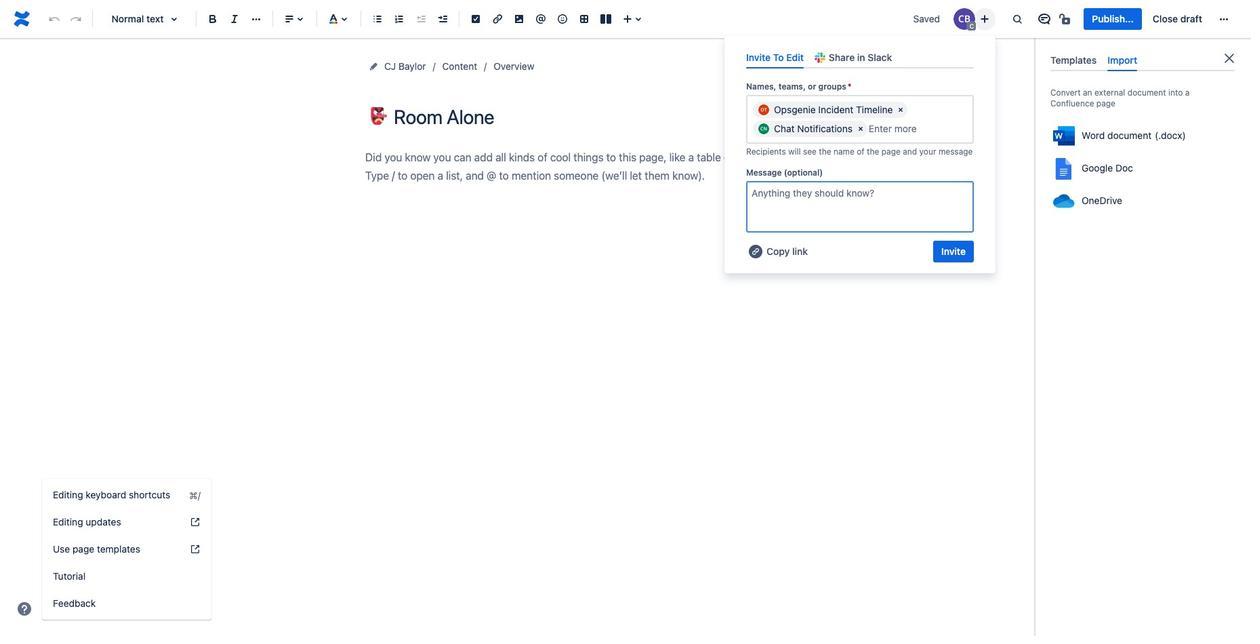 Task type: locate. For each thing, give the bounding box(es) containing it.
your
[[920, 147, 937, 157]]

0 vertical spatial help image
[[190, 517, 201, 528]]

0 vertical spatial document
[[1128, 88, 1167, 98]]

1 horizontal spatial the
[[867, 147, 880, 157]]

tutorial
[[53, 570, 86, 582]]

layouts image
[[598, 11, 614, 27]]

editing for editing updates
[[53, 516, 83, 528]]

help image for use page templates
[[190, 544, 201, 555]]

cj baylor link
[[385, 58, 426, 75]]

1 vertical spatial invite
[[942, 246, 966, 257]]

templates
[[1051, 54, 1097, 66]]

1 vertical spatial editing
[[53, 516, 83, 528]]

editing up editing updates
[[53, 489, 83, 500]]

baylor
[[399, 60, 426, 72]]

copy
[[767, 246, 790, 257]]

0 vertical spatial invite
[[747, 52, 771, 63]]

timeline
[[857, 104, 893, 115]]

the right see
[[819, 147, 832, 157]]

indent tab image
[[435, 11, 451, 27]]

page inside the convert an external document into a confluence page
[[1097, 98, 1116, 109]]

or
[[808, 82, 817, 92]]

1 vertical spatial page
[[882, 147, 901, 157]]

a
[[1186, 88, 1190, 98]]

0 horizontal spatial tab list
[[741, 46, 980, 69]]

italic ⌘i image
[[227, 11, 243, 27]]

no restrictions image
[[1059, 11, 1075, 27]]

help image inside editing updates "link"
[[190, 517, 201, 528]]

link image
[[490, 11, 506, 27]]

chat notifications image
[[759, 124, 770, 134]]

tab list
[[741, 46, 980, 69], [1046, 49, 1241, 71]]

use page templates
[[53, 543, 140, 555]]

link
[[793, 246, 808, 257]]

keyboard
[[86, 489, 126, 500]]

page left and
[[882, 147, 901, 157]]

editing updates link
[[42, 509, 212, 536]]

invite
[[747, 52, 771, 63], [942, 246, 966, 257]]

invite inside button
[[942, 246, 966, 257]]

(optional)
[[784, 168, 823, 178]]

google doc button
[[1048, 153, 1238, 185]]

recipients will see the name of the page and your message
[[747, 147, 973, 157]]

teams,
[[779, 82, 806, 92]]

names,
[[747, 82, 777, 92]]

document inside the convert an external document into a confluence page
[[1128, 88, 1167, 98]]

invite for invite
[[942, 246, 966, 257]]

find and replace image
[[1010, 11, 1026, 27]]

page right the use
[[73, 543, 94, 555]]

editing for editing keyboard shortcuts
[[53, 489, 83, 500]]

editing keyboard shortcuts
[[53, 489, 170, 500]]

:japanese_goblin: image
[[370, 107, 388, 125], [370, 107, 388, 125]]

editing inside "link"
[[53, 516, 83, 528]]

1 horizontal spatial page
[[882, 147, 901, 157]]

1 vertical spatial help image
[[190, 544, 201, 555]]

0 horizontal spatial page
[[73, 543, 94, 555]]

2 horizontal spatial page
[[1097, 98, 1116, 109]]

1 editing from the top
[[53, 489, 83, 500]]

in
[[858, 52, 866, 63]]

document
[[1128, 88, 1167, 98], [1108, 130, 1152, 141]]

document left "into"
[[1128, 88, 1167, 98]]

2 vertical spatial help image
[[16, 601, 33, 617]]

convert
[[1051, 88, 1081, 98]]

google
[[1082, 162, 1114, 174]]

bullet list ⌘⇧8 image
[[370, 11, 386, 27]]

editing up the use
[[53, 516, 83, 528]]

and
[[903, 147, 918, 157]]

more image
[[1217, 11, 1233, 27]]

emoji image
[[555, 11, 571, 27]]

1 horizontal spatial invite
[[942, 246, 966, 257]]

add image, video, or file image
[[511, 11, 528, 27]]

clear image
[[896, 105, 907, 115]]

word document (.docx)
[[1082, 130, 1187, 141]]

0 vertical spatial editing
[[53, 489, 83, 500]]

cj baylor image
[[954, 8, 976, 30]]

Give this page a title text field
[[394, 106, 881, 128]]

name
[[834, 147, 855, 157]]

draft
[[1181, 13, 1203, 24]]

0 horizontal spatial the
[[819, 147, 832, 157]]

copy link
[[767, 246, 808, 257]]

help image
[[190, 517, 201, 528], [190, 544, 201, 555], [16, 601, 33, 617]]

doc
[[1116, 162, 1134, 174]]

use
[[53, 543, 70, 555]]

confluence image
[[11, 8, 33, 30], [11, 8, 33, 30]]

document up doc
[[1108, 130, 1152, 141]]

2 editing from the top
[[53, 516, 83, 528]]

to
[[774, 52, 784, 63]]

close draft button
[[1145, 8, 1211, 30]]

more formatting image
[[248, 11, 264, 27]]

cj
[[385, 60, 396, 72]]

opsgenie
[[774, 104, 816, 115]]

move this page image
[[368, 61, 379, 72]]

invite button
[[934, 241, 974, 263]]

import
[[1108, 54, 1138, 66]]

page down the external
[[1097, 98, 1116, 109]]

1 horizontal spatial tab list
[[1046, 49, 1241, 71]]

0 vertical spatial page
[[1097, 98, 1116, 109]]

0 horizontal spatial invite
[[747, 52, 771, 63]]

opsgenie incident timeline image
[[759, 105, 770, 115]]

Main content area, start typing to enter text. text field
[[366, 149, 881, 186]]

editing
[[53, 489, 83, 500], [53, 516, 83, 528]]

help image inside use page templates link
[[190, 544, 201, 555]]

the right the of
[[867, 147, 880, 157]]

the
[[819, 147, 832, 157], [867, 147, 880, 157]]

onedrive
[[1082, 195, 1123, 206]]

close
[[1153, 13, 1179, 24]]

help image for editing updates
[[190, 517, 201, 528]]

content link
[[443, 58, 478, 75]]

page
[[1097, 98, 1116, 109], [882, 147, 901, 157], [73, 543, 94, 555]]



Task type: vqa. For each thing, say whether or not it's contained in the screenshot.
the bottom workflow.
no



Task type: describe. For each thing, give the bounding box(es) containing it.
overview
[[494, 60, 535, 72]]

see
[[804, 147, 817, 157]]

publish... button
[[1085, 8, 1143, 30]]

convert an external document into a confluence page
[[1051, 88, 1190, 109]]

templates
[[97, 543, 140, 555]]

close templates and import image
[[1222, 50, 1238, 66]]

chat
[[774, 123, 795, 134]]

normal
[[112, 13, 144, 24]]

tab list containing invite to edit
[[741, 46, 980, 69]]

close draft
[[1153, 13, 1203, 24]]

feedback button
[[42, 590, 212, 617]]

into
[[1169, 88, 1184, 98]]

saved
[[914, 13, 941, 24]]

page for the
[[882, 147, 901, 157]]

⌘/
[[189, 489, 201, 501]]

publish...
[[1093, 13, 1134, 24]]

1 the from the left
[[819, 147, 832, 157]]

share in slack
[[829, 52, 893, 63]]

mention image
[[533, 11, 549, 27]]

page for confluence
[[1097, 98, 1116, 109]]

shortcuts
[[129, 489, 170, 500]]

names, teams, or groups *
[[747, 82, 852, 92]]

comment icon image
[[1037, 11, 1053, 27]]

redo ⌘⇧z image
[[68, 11, 84, 27]]

editing updates
[[53, 516, 121, 528]]

invite to edit image
[[977, 11, 994, 27]]

feedback
[[53, 597, 96, 609]]

normal text button
[[98, 4, 191, 34]]

use page templates link
[[42, 536, 212, 563]]

will
[[789, 147, 801, 157]]

external
[[1095, 88, 1126, 98]]

groups
[[819, 82, 847, 92]]

table image
[[576, 11, 593, 27]]

(.docx)
[[1156, 130, 1187, 141]]

clear image
[[856, 124, 867, 134]]

overview link
[[494, 58, 535, 75]]

share
[[829, 52, 855, 63]]

content
[[443, 60, 478, 72]]

make page full-width image
[[861, 58, 877, 75]]

bold ⌘b image
[[205, 11, 221, 27]]

invite for invite to edit
[[747, 52, 771, 63]]

an
[[1084, 88, 1093, 98]]

2 the from the left
[[867, 147, 880, 157]]

action item image
[[468, 11, 484, 27]]

cj baylor
[[385, 60, 426, 72]]

tutorial button
[[42, 563, 212, 590]]

edit
[[787, 52, 804, 63]]

tab list containing templates
[[1046, 49, 1241, 71]]

outdent ⇧tab image
[[413, 11, 429, 27]]

message
[[747, 168, 782, 178]]

align left image
[[281, 11, 298, 27]]

message (optional)
[[747, 168, 823, 178]]

updates
[[86, 516, 121, 528]]

notifications
[[798, 123, 853, 134]]

of
[[857, 147, 865, 157]]

Message (optional) text field
[[747, 181, 974, 233]]

incident
[[819, 104, 854, 115]]

copy link button
[[747, 241, 810, 263]]

recipients
[[747, 147, 787, 157]]

confluence
[[1051, 98, 1095, 109]]

normal text
[[112, 13, 164, 24]]

text
[[147, 13, 164, 24]]

message
[[939, 147, 973, 157]]

*
[[848, 82, 852, 92]]

numbered list ⌘⇧7 image
[[391, 11, 408, 27]]

word
[[1082, 130, 1106, 141]]

slack
[[868, 52, 893, 63]]

opsgenie incident timeline
[[774, 104, 893, 115]]

google doc
[[1082, 162, 1134, 174]]

1 vertical spatial document
[[1108, 130, 1152, 141]]

2 vertical spatial page
[[73, 543, 94, 555]]

Names, teams, or groups text field
[[869, 122, 953, 136]]

onedrive button
[[1048, 185, 1238, 218]]

chat notifications
[[774, 123, 853, 134]]

undo ⌘z image
[[46, 11, 62, 27]]

invite to edit
[[747, 52, 804, 63]]



